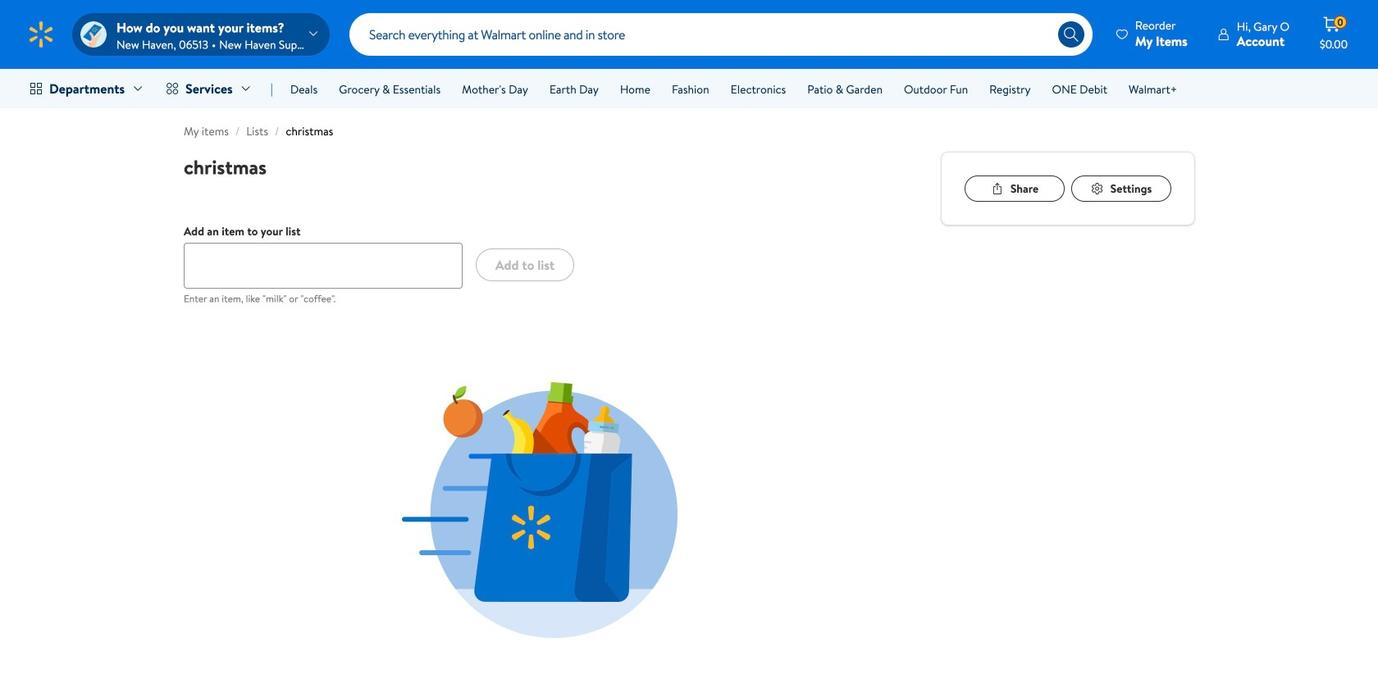 Task type: vqa. For each thing, say whether or not it's contained in the screenshot.
the Dr
no



Task type: locate. For each thing, give the bounding box(es) containing it.
 image
[[80, 21, 107, 48]]

search icon image
[[1064, 26, 1080, 43]]

None text field
[[184, 243, 463, 289]]



Task type: describe. For each thing, give the bounding box(es) containing it.
Search search field
[[350, 13, 1093, 56]]

Walmart Site-Wide search field
[[350, 13, 1093, 56]]

walmart homepage image
[[26, 20, 56, 49]]



